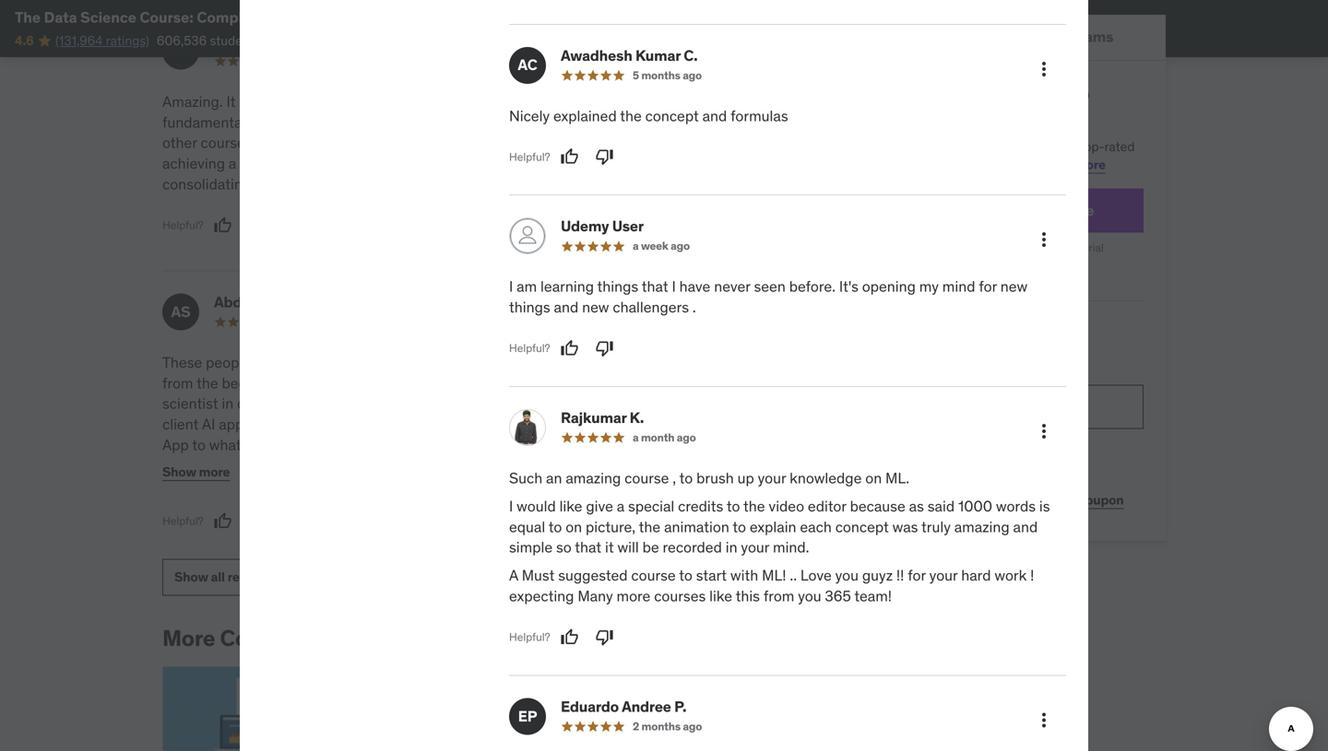 Task type: vqa. For each thing, say whether or not it's contained in the screenshot.
of within the get this course, plus 11,000+ of our top-rated courses, with personal plan.
yes



Task type: describe. For each thing, give the bounding box(es) containing it.
courses
[[220, 625, 305, 652]]

intuitive
[[347, 113, 400, 132]]

the up real
[[729, 394, 751, 413]]

picture,
[[586, 518, 636, 537]]

course down responses
[[631, 566, 676, 585]]

bootcamp
[[364, 8, 437, 27]]

mark review by awadhesh kumar c. as unhelpful image
[[595, 148, 614, 166]]

responses
[[639, 539, 707, 558]]

recorded
[[663, 538, 722, 557]]

be inside some coding related things just stop working, and steps are just completely skipped or go unexplained, making following extremely difficult. when you leave questions they take days to weeks to be answered and are usually unhelpful responses that don't solve issues.
[[677, 518, 694, 537]]

ml.
[[885, 469, 909, 488]]

can
[[634, 113, 658, 132]]

beginning
[[222, 374, 288, 393]]

extremely
[[500, 498, 565, 517]]

at
[[957, 241, 966, 255]]

mc
[[169, 41, 192, 60]]

i inside just that i haven't seen the applications of all the sections before the regression and deep learning sections, but i'm sure further reading will expose them to me as they're still foundations to deep learning.
[[365, 436, 369, 455]]

with for courses
[[926, 156, 950, 173]]

1 vertical spatial your
[[741, 538, 769, 557]]

starting at $16.58 per month after trial
[[914, 241, 1104, 255]]

some coding related things just stop working, and steps are just completely skipped or go unexplained, making following extremely difficult. when you leave questions they take days to weeks to be answered and are usually unhelpful responses that don't solve issues.
[[500, 436, 795, 579]]

examples
[[538, 113, 601, 132]]

team!
[[854, 587, 892, 606]]

to down but
[[410, 498, 423, 517]]

don't
[[740, 539, 773, 558]]

rajkumar
[[561, 409, 627, 427]]

simple
[[509, 538, 553, 557]]

top-
[[1080, 138, 1105, 155]]

supposedly
[[651, 394, 726, 413]]

many
[[578, 587, 613, 606]]

mark review by abdulhakeem s. as helpful image
[[214, 512, 232, 531]]

as inside just that i haven't seen the applications of all the sections before the regression and deep learning sections, but i'm sure further reading will expose them to me as they're still foundations to deep learning.
[[451, 498, 466, 517]]

i left "am"
[[509, 277, 513, 296]]

a
[[509, 566, 518, 585]]

udemy user
[[561, 217, 644, 236]]

i inside sufficient to build my client ai app, and they concluded with a similar app to what i needed.
[[245, 436, 249, 455]]

more down the some
[[536, 464, 568, 481]]

to inside subscribe to udemy's top courses
[[963, 83, 981, 106]]

ac
[[518, 56, 537, 74]]

will inside just that i haven't seen the applications of all the sections before the regression and deep learning sections, but i'm sure further reading will expose them to me as they're still foundations to deep learning.
[[297, 498, 318, 517]]

making
[[680, 477, 729, 496]]

mark review by udemy user as helpful image
[[560, 339, 579, 358]]

a down explains
[[272, 113, 280, 132]]

ago for rajkumar k.
[[677, 431, 696, 445]]

for inside amazing. it explains the necessary fundamentals in a clear and intuitive way that other courses do not teach, while also achieving a good level of depth. amazing for consolidating knowledge
[[433, 154, 451, 173]]

show for or
[[500, 464, 534, 481]]

depth.
[[327, 154, 370, 173]]

in inside such an amazing course , to brush up your knowledge on ml. i would like give a special credits to the video editor because as said 1000 words is equal to on picture, the animation to explain each concept was truly amazing and simple so that it will be recorded in your mind. a must suggested course to start with ml! .. love you guyz !! for your hard work ! expecting many more courses like this from you 365 team!
[[726, 538, 737, 557]]

and down the some
[[560, 456, 584, 475]]

as inside such an amazing course , to brush up your knowledge on ml. i would like give a special credits to the video editor because as said 1000 words is equal to on picture, the animation to explain each concept was truly amazing and simple so that it will be recorded in your mind. a must suggested course to start with ml! .. love you guyz !! for your hard work ! expecting many more courses like this from you 365 team!
[[909, 497, 924, 516]]

love
[[800, 566, 832, 585]]

an inside such an amazing course , to brush up your knowledge on ml. i would like give a special credits to the video editor because as said 1000 words is equal to on picture, the animation to explain each concept was truly amazing and simple so that it will be recorded in your mind. a must suggested course to start with ml! .. love you guyz !! for your hard work ! expecting many more courses like this from you 365 team!
[[546, 469, 562, 488]]

0 horizontal spatial new
[[582, 298, 609, 317]]

js
[[510, 41, 526, 60]]

0 horizontal spatial month
[[641, 431, 674, 445]]

the for helpful?
[[500, 353, 525, 372]]

mark review by jeeraarj s. as unhelpful image
[[586, 154, 605, 173]]

5
[[633, 68, 639, 82]]

awesome for beginning
[[279, 353, 342, 372]]

go
[[573, 477, 589, 496]]

1 vertical spatial on
[[566, 518, 582, 537]]

1 horizontal spatial data
[[269, 8, 302, 27]]

to up it
[[598, 518, 611, 537]]

the up i'm
[[436, 456, 458, 475]]

parts,
[[625, 374, 663, 393]]

helpful? for mark review by awadhesh kumar c. as helpful image
[[509, 150, 550, 164]]

and inside i am learning things that i have never seen before. it's opening my mind for new things and new challengers .
[[554, 298, 579, 317]]

course left ,
[[625, 469, 669, 488]]

a inside the first 6 parts are really great, however once you get to the final parts, "deep learning" and "case study" which are supposedly the most important parts the course takes a real dive in quality.
[[718, 415, 726, 434]]

1 vertical spatial 2
[[633, 720, 639, 734]]

i inside such an amazing course , to brush up your knowledge on ml. i would like give a special credits to the video editor because as said 1000 words is equal to on picture, the animation to explain each concept was truly amazing and simple so that it will be recorded in your mind. a must suggested course to start with ml! .. love you guyz !! for your hard work ! expecting many more courses like this from you 365 team!
[[509, 497, 513, 516]]

0 vertical spatial concept
[[645, 106, 699, 125]]

they inside sufficient to build my client ai app, and they concluded with a similar app to what i needed.
[[279, 415, 307, 434]]

gift
[[894, 492, 917, 509]]

0 vertical spatial your
[[758, 469, 786, 488]]

30-day money-back guarantee
[[930, 445, 1088, 459]]

the left k.
[[606, 415, 627, 434]]

they inside these people are awesome and they took me from the beginning to becoming a data scientist in deep learning.
[[373, 353, 402, 372]]

606,536
[[157, 32, 207, 49]]

months inside george l. 2 months ago
[[632, 315, 671, 329]]

0 vertical spatial weeks
[[632, 54, 665, 68]]

1 vertical spatial just
[[652, 456, 676, 475]]

from inside such an amazing course , to brush up your knowledge on ml. i would like give a special credits to the video editor because as said 1000 words is equal to on picture, the animation to explain each concept was truly amazing and simple so that it will be recorded in your mind. a must suggested course to start with ml! .. love you guyz !! for your hard work ! expecting many more courses like this from you 365 team!
[[764, 587, 794, 606]]

seen inside i am learning things that i have never seen before. it's opening my mind for new things and new challengers .
[[754, 277, 786, 296]]

l.
[[605, 293, 617, 312]]

was
[[892, 518, 918, 537]]

ep
[[518, 707, 537, 726]]

related
[[637, 436, 683, 455]]

my inside i am learning things that i have never seen before. it's opening my mind for new things and new challengers .
[[919, 277, 939, 296]]

before
[[390, 456, 433, 475]]

are up solve at the bottom left
[[500, 539, 521, 558]]

a inside such an amazing course , to brush up your knowledge on ml. i would like give a special credits to the video editor because as said 1000 words is equal to on picture, the animation to explain each concept was truly amazing and simple so that it will be recorded in your mind. a must suggested course to start with ml! .. love you guyz !! for your hard work ! expecting many more courses like this from you 365 team!
[[617, 497, 625, 516]]

a left good
[[229, 154, 236, 173]]

subscribe to udemy's top courses
[[874, 83, 1090, 130]]

seen inside just that i haven't seen the applications of all the sections before the regression and deep learning sections, but i'm sure further reading will expose them to me as they're still foundations to deep learning.
[[424, 436, 455, 455]]

helpful? for mark review by udemy user as helpful image at left top
[[509, 341, 550, 356]]

try personal plan for free link
[[874, 189, 1144, 233]]

course:
[[140, 8, 194, 27]]

reading
[[243, 498, 293, 517]]

or inside some coding related things just stop working, and steps are just completely skipped or go unexplained, making following extremely difficult. when you leave questions they take days to weeks to be answered and are usually unhelpful responses that don't solve issues.
[[556, 477, 569, 496]]

and inside the first 6 parts are really great, however once you get to the final parts, "deep learning" and "case study" which are supposedly the most important parts the course takes a real dive in quality.
[[771, 374, 796, 393]]

must
[[522, 566, 555, 585]]

p.
[[674, 698, 687, 717]]

animation
[[664, 518, 729, 537]]

top
[[1061, 83, 1090, 106]]

udemy's
[[985, 83, 1058, 106]]

weeks inside some coding related things just stop working, and steps are just completely skipped or go unexplained, making following extremely difficult. when you leave questions they take days to weeks to be answered and are usually unhelpful responses that don't solve issues.
[[615, 518, 657, 537]]

of inside just that i haven't seen the applications of all the sections before the regression and deep learning sections, but i'm sure further reading will expose them to me as they're still foundations to deep learning.
[[271, 456, 284, 475]]

solve
[[500, 560, 534, 579]]

would
[[517, 497, 556, 516]]

kumar
[[635, 46, 681, 65]]

0 vertical spatial on
[[865, 469, 882, 488]]

for inside i am learning things that i have never seen before. it's opening my mind for new things and new challengers .
[[979, 277, 997, 296]]

the data science course: complete data science bootcamp 2023
[[15, 8, 476, 27]]

sufficient to build my client ai app, and they concluded with a similar app to what i needed.
[[162, 394, 469, 455]]

!
[[1030, 566, 1034, 585]]

a inside these people are awesome and they took me from the beginning to becoming a data scientist in deep learning.
[[377, 374, 385, 393]]

challengers
[[613, 298, 689, 317]]

helpful? for mark review by george l. as helpful image
[[500, 514, 541, 528]]

30-
[[930, 445, 949, 459]]

such an amazing course , to brush up your knowledge on ml. i would like give a special credits to the video editor because as said 1000 words is equal to on picture, the animation to explain each concept was truly amazing and simple so that it will be recorded in your mind. a must suggested course to start with ml! .. love you guyz !! for your hard work ! expecting many more courses like this from you 365 team!
[[509, 469, 1050, 606]]

the down special
[[639, 518, 661, 537]]

working,
[[500, 456, 556, 475]]

additional actions for review by rajkumar k. image
[[1033, 421, 1055, 443]]

me inside these people are awesome and they took me from the beginning to becoming a data scientist in deep learning.
[[438, 353, 459, 372]]

for left free
[[1044, 201, 1064, 220]]

this inside such an amazing course , to brush up your knowledge on ml. i would like give a special credits to the video editor because as said 1000 words is equal to on picture, the animation to explain each concept was truly amazing and simple so that it will be recorded in your mind. a must suggested course to start with ml! .. love you guyz !! for your hard work ! expecting many more courses like this from you 365 team!
[[736, 587, 760, 606]]

consolidating
[[162, 175, 251, 194]]

0 vertical spatial new
[[1000, 277, 1028, 296]]

further
[[194, 498, 240, 517]]

are inside these people are awesome and they took me from the beginning to becoming a data scientist in deep learning.
[[254, 353, 275, 372]]

week
[[641, 239, 668, 253]]

the down following
[[743, 497, 765, 516]]

11,000+
[[995, 138, 1041, 155]]

things for am
[[597, 277, 638, 296]]

words
[[996, 497, 1036, 516]]

more down what
[[199, 464, 230, 481]]

quality.
[[500, 436, 547, 455]]

to down the expose
[[319, 518, 333, 537]]

you up 365 at the bottom right of page
[[835, 566, 859, 585]]

0 vertical spatial amazing
[[566, 469, 621, 488]]

ago for udemy user
[[671, 239, 690, 253]]

give
[[586, 497, 613, 516]]

are up unexplained,
[[627, 456, 648, 475]]

abdulhakeem
[[214, 293, 309, 312]]

fundamentals
[[162, 113, 253, 132]]

this for gift
[[919, 492, 942, 509]]

to up responses
[[660, 518, 674, 537]]

learning inside i am learning things that i have never seen before. it's opening my mind for new things and new challengers .
[[541, 277, 594, 296]]

amazing
[[373, 154, 430, 173]]

however
[[713, 353, 768, 372]]

back
[[1008, 445, 1033, 459]]

you inside some coding related things just stop working, and steps are just completely skipped or go unexplained, making following extremely difficult. when you leave questions they take days to weeks to be answered and are usually unhelpful responses that don't solve issues.
[[666, 498, 689, 517]]

0 horizontal spatial things
[[509, 298, 550, 317]]

show all reviews button
[[162, 559, 286, 596]]

apply
[[1040, 492, 1074, 509]]

a left week
[[633, 239, 639, 253]]

i left have
[[672, 277, 676, 296]]

of inside amazing. it explains the necessary fundamentals in a clear and intuitive way that other courses do not teach, while also achieving a good level of depth. amazing for consolidating knowledge
[[311, 154, 324, 173]]

and inside just that i haven't seen the applications of all the sections before the regression and deep learning sections, but i'm sure further reading will expose them to me as they're still foundations to deep learning.
[[235, 477, 260, 496]]

ago for eduardo andree p.
[[683, 720, 702, 734]]

and inside "this is an awesome class. very practical and show examples that can be followed easily."
[[764, 92, 788, 111]]

am
[[517, 277, 537, 296]]

these people are awesome and they took me from the beginning to becoming a data scientist in deep learning.
[[162, 353, 459, 413]]

0 horizontal spatial c.
[[300, 32, 314, 51]]

this is an awesome class. very practical and show examples that can be followed easily.
[[500, 92, 788, 132]]

the down just
[[306, 456, 327, 475]]

the down app
[[162, 456, 184, 475]]

rajkumar k.
[[561, 409, 644, 427]]

they're
[[162, 518, 207, 537]]

1 horizontal spatial just
[[731, 436, 755, 455]]

to up answered
[[727, 497, 740, 516]]

2 vertical spatial your
[[929, 566, 958, 585]]

by
[[310, 625, 335, 652]]

issues.
[[538, 560, 583, 579]]

amazing.
[[162, 92, 223, 111]]

0 vertical spatial parts
[[570, 353, 604, 372]]

awesome for that
[[565, 92, 627, 111]]

my inside sufficient to build my client ai app, and they concluded with a similar app to what i needed.
[[450, 394, 469, 413]]

course up truly
[[945, 492, 985, 509]]

knowledge inside amazing. it explains the necessary fundamentals in a clear and intuitive way that other courses do not teach, while also achieving a good level of depth. amazing for consolidating knowledge
[[255, 175, 327, 194]]

apply coupon
[[1040, 492, 1124, 509]]

never
[[714, 277, 750, 296]]

class.
[[631, 92, 668, 111]]

in inside the first 6 parts are really great, however once you get to the final parts, "deep learning" and "case study" which are supposedly the most important parts the course takes a real dive in quality.
[[789, 415, 800, 434]]

1 horizontal spatial like
[[709, 587, 732, 606]]

mark review by george l. as helpful image
[[551, 512, 570, 531]]

plus
[[968, 138, 992, 155]]

to right ,
[[679, 469, 693, 488]]

are up final
[[608, 353, 629, 372]]

show more for app
[[162, 464, 230, 481]]

learning. inside these people are awesome and they took me from the beginning to becoming a data scientist in deep learning.
[[274, 394, 331, 413]]

more down top-
[[1075, 156, 1106, 173]]

dive
[[758, 415, 785, 434]]

are down "parts,"
[[626, 394, 647, 413]]

1 vertical spatial personal
[[947, 201, 1008, 220]]

real
[[730, 415, 754, 434]]

course inside the first 6 parts are really great, however once you get to the final parts, "deep learning" and "case study" which are supposedly the most important parts the course takes a real dive in quality.
[[631, 415, 675, 434]]

s. for abdulhakeem s.
[[312, 293, 326, 312]]



Task type: locate. For each thing, give the bounding box(es) containing it.
months for kumar
[[641, 68, 680, 82]]

this up courses,
[[898, 138, 920, 155]]

first
[[528, 353, 554, 372]]

from inside these people are awesome and they took me from the beginning to becoming a data scientist in deep learning.
[[162, 374, 193, 393]]

as down i'm
[[451, 498, 466, 517]]

1 vertical spatial concept
[[835, 518, 889, 537]]

this inside get this course, plus 11,000+ of our top-rated courses, with personal plan.
[[898, 138, 920, 155]]

0 horizontal spatial they
[[279, 415, 307, 434]]

1 horizontal spatial things
[[597, 277, 638, 296]]

my left mind
[[919, 277, 939, 296]]

concluded
[[311, 415, 380, 434]]

all inside button
[[211, 569, 225, 586]]

said
[[928, 497, 955, 516]]

2 vertical spatial with
[[730, 566, 758, 585]]

0 horizontal spatial knowledge
[[255, 175, 327, 194]]

1 vertical spatial courses
[[201, 133, 252, 152]]

0 horizontal spatial awesome
[[279, 353, 342, 372]]

in up app,
[[222, 394, 234, 413]]

1 horizontal spatial my
[[919, 277, 939, 296]]

course up the "related"
[[631, 415, 675, 434]]

2 show more from the left
[[500, 464, 568, 481]]

data up (131,964
[[44, 8, 77, 27]]

0 vertical spatial seen
[[754, 277, 786, 296]]

!!
[[896, 566, 904, 585]]

completely
[[680, 456, 752, 475]]

you up the "case
[[500, 374, 523, 393]]

0 horizontal spatial data
[[44, 8, 77, 27]]

these
[[162, 353, 202, 372]]

with down course,
[[926, 156, 950, 173]]

2 horizontal spatial things
[[686, 436, 728, 455]]

show more down app
[[162, 464, 230, 481]]

for
[[433, 154, 451, 173], [1044, 201, 1064, 220], [979, 277, 997, 296], [908, 566, 926, 585]]

while
[[345, 133, 380, 152]]

1 horizontal spatial s.
[[608, 32, 622, 51]]

1 horizontal spatial they
[[373, 353, 402, 372]]

that down answered
[[710, 539, 737, 558]]

a down build
[[415, 415, 422, 434]]

the for more courses by
[[15, 8, 41, 27]]

0 vertical spatial learning
[[541, 277, 594, 296]]

0 horizontal spatial my
[[450, 394, 469, 413]]

it's
[[839, 277, 859, 296]]

and inside sufficient to build my client ai app, and they concluded with a similar app to what i needed.
[[251, 415, 275, 434]]

and up easily.
[[764, 92, 788, 111]]

is right this
[[531, 92, 541, 111]]

as
[[171, 302, 190, 321]]

that inside i am learning things that i have never seen before. it's opening my mind for new things and new challengers .
[[642, 277, 668, 296]]

an inside "this is an awesome class. very practical and show examples that can be followed easily."
[[545, 92, 561, 111]]

awesome inside "this is an awesome class. very practical and show examples that can be followed easily."
[[565, 92, 627, 111]]

new
[[1000, 277, 1028, 296], [582, 298, 609, 317]]

1 horizontal spatial or
[[1004, 294, 1014, 308]]

1 horizontal spatial is
[[1039, 497, 1050, 516]]

things for coding
[[686, 436, 728, 455]]

1 horizontal spatial all
[[287, 456, 302, 475]]

1 horizontal spatial on
[[865, 469, 882, 488]]

a
[[272, 113, 280, 132], [229, 154, 236, 173], [633, 239, 639, 253], [377, 374, 385, 393], [415, 415, 422, 434], [718, 415, 726, 434], [633, 431, 639, 445], [617, 497, 625, 516]]

they
[[373, 353, 402, 372], [279, 415, 307, 434], [500, 518, 529, 537]]

show more button for or
[[500, 454, 568, 491]]

(131,964
[[55, 32, 103, 49]]

0 vertical spatial s.
[[608, 32, 622, 51]]

to inside these people are awesome and they took me from the beginning to becoming a data scientist in deep learning.
[[291, 374, 304, 393]]

helpful?
[[509, 150, 550, 164], [500, 156, 541, 170], [162, 218, 203, 232], [509, 341, 550, 356], [162, 514, 203, 528], [500, 514, 541, 528], [509, 630, 550, 645]]

1 horizontal spatial of
[[311, 154, 324, 173]]

and down words
[[1013, 518, 1038, 537]]

courses down start
[[654, 587, 706, 606]]

is inside such an amazing course , to brush up your knowledge on ml. i would like give a special credits to the video editor because as said 1000 words is equal to on picture, the animation to explain each concept was truly amazing and simple so that it will be recorded in your mind. a must suggested course to start with ml! .. love you guyz !! for your hard work ! expecting many more courses like this from you 365 team!
[[1039, 497, 1050, 516]]

regression
[[162, 477, 232, 496]]

me inside just that i haven't seen the applications of all the sections before the regression and deep learning sections, but i'm sure further reading will expose them to me as they're still foundations to deep learning.
[[427, 498, 447, 517]]

to left start
[[679, 566, 693, 585]]

the inside these people are awesome and they took me from the beginning to becoming a data scientist in deep learning.
[[197, 374, 218, 393]]

suggested
[[558, 566, 628, 585]]

personal inside get this course, plus 11,000+ of our top-rated courses, with personal plan.
[[953, 156, 1004, 173]]

deep down beginning
[[237, 394, 270, 413]]

1 horizontal spatial amazing
[[954, 518, 1010, 537]]

the inside the first 6 parts are really great, however once you get to the final parts, "deep learning" and "case study" which are supposedly the most important parts the course takes a real dive in quality.
[[500, 353, 525, 372]]

level
[[277, 154, 307, 173]]

0 horizontal spatial on
[[566, 518, 582, 537]]

2 horizontal spatial courses
[[874, 107, 941, 130]]

0 vertical spatial is
[[531, 92, 541, 111]]

personal
[[953, 156, 1004, 173], [947, 201, 1008, 220]]

data up 'maximiliano c.'
[[269, 8, 302, 27]]

ago for jeeraarj s.
[[667, 54, 687, 68]]

1 vertical spatial things
[[509, 298, 550, 317]]

your right up
[[758, 469, 786, 488]]

coupon
[[1077, 492, 1124, 509]]

for right amazing
[[433, 154, 451, 173]]

1 vertical spatial new
[[582, 298, 609, 317]]

gift this course link
[[874, 482, 1005, 519]]

and inside amazing. it explains the necessary fundamentals in a clear and intuitive way that other courses do not teach, while also achieving a good level of depth. amazing for consolidating knowledge
[[319, 113, 343, 132]]

1 horizontal spatial learning.
[[373, 518, 429, 537]]

awesome inside these people are awesome and they took me from the beginning to becoming a data scientist in deep learning.
[[279, 353, 342, 372]]

courses inside amazing. it explains the necessary fundamentals in a clear and intuitive way that other courses do not teach, while also achieving a good level of depth. amazing for consolidating knowledge
[[201, 133, 252, 152]]

2 horizontal spatial of
[[1044, 138, 1055, 155]]

with inside get this course, plus 11,000+ of our top-rated courses, with personal plan.
[[926, 156, 950, 173]]

the left final
[[569, 374, 590, 393]]

helpful? for mark review by jeeraarj s. as helpful 'image'
[[500, 156, 541, 170]]

1 vertical spatial awesome
[[279, 353, 342, 372]]

awesome up examples
[[565, 92, 627, 111]]

2 vertical spatial courses
[[654, 587, 706, 606]]

s. right "abdulhakeem"
[[312, 293, 326, 312]]

0 horizontal spatial s.
[[312, 293, 326, 312]]

ago for awadhesh kumar c.
[[683, 68, 702, 82]]

on left ml.
[[865, 469, 882, 488]]

and up teach,
[[319, 113, 343, 132]]

this for get
[[898, 138, 920, 155]]

science up (131,964 ratings)
[[80, 8, 136, 27]]

very
[[671, 92, 700, 111]]

0 vertical spatial knowledge
[[255, 175, 327, 194]]

0 vertical spatial personal
[[953, 156, 1004, 173]]

with for and
[[383, 415, 411, 434]]

0 vertical spatial month
[[1024, 241, 1056, 255]]

seen
[[754, 277, 786, 296], [424, 436, 455, 455]]

show for app
[[162, 464, 196, 481]]

things inside some coding related things just stop working, and steps are just completely skipped or go unexplained, making following extremely difficult. when you leave questions they take days to weeks to be answered and are usually unhelpful responses that don't solve issues.
[[686, 436, 728, 455]]

"deep
[[667, 374, 705, 393]]

or right mind
[[1004, 294, 1014, 308]]

free
[[1067, 201, 1094, 220]]

knowledge inside such an amazing course , to brush up your knowledge on ml. i would like give a special credits to the video editor because as said 1000 words is equal to on picture, the animation to explain each concept was truly amazing and simple so that it will be recorded in your mind. a must suggested course to start with ml! .. love you guyz !! for your hard work ! expecting many more courses like this from you 365 team!
[[790, 469, 862, 488]]

0 horizontal spatial seen
[[424, 436, 455, 455]]

try
[[924, 201, 944, 220]]

you down love
[[798, 587, 821, 606]]

they left 'took'
[[373, 353, 402, 372]]

in down answered
[[726, 538, 737, 557]]

1 horizontal spatial with
[[730, 566, 758, 585]]

of
[[1044, 138, 1055, 155], [311, 154, 324, 173], [271, 456, 284, 475]]

leave
[[693, 498, 727, 517]]

show more for or
[[500, 464, 568, 481]]

learning. inside just that i haven't seen the applications of all the sections before the regression and deep learning sections, but i'm sure further reading will expose them to me as they're still foundations to deep learning.
[[373, 518, 429, 537]]

1 vertical spatial month
[[641, 431, 674, 445]]

0 horizontal spatial learning
[[300, 477, 354, 496]]

1 vertical spatial all
[[211, 569, 225, 586]]

2023
[[440, 8, 476, 27]]

learn more link
[[1039, 156, 1106, 173]]

show more button up would
[[500, 454, 568, 491]]

me
[[438, 353, 459, 372], [427, 498, 447, 517]]

1 vertical spatial parts
[[568, 415, 602, 434]]

0 horizontal spatial will
[[297, 498, 318, 517]]

1 horizontal spatial month
[[1024, 241, 1056, 255]]

study"
[[539, 394, 581, 413]]

they inside some coding related things just stop working, and steps are just completely skipped or go unexplained, making following extremely difficult. when you leave questions they take days to weeks to be answered and are usually unhelpful responses that don't solve issues.
[[500, 518, 529, 537]]

ago inside george l. 2 months ago
[[674, 315, 693, 329]]

1 horizontal spatial c.
[[684, 46, 698, 65]]

good
[[240, 154, 274, 173]]

new down per at the top of the page
[[1000, 277, 1028, 296]]

to right beginning
[[291, 374, 304, 393]]

a inside sufficient to build my client ai app, and they concluded with a similar app to what i needed.
[[415, 415, 422, 434]]

courses down subscribe
[[874, 107, 941, 130]]

1 vertical spatial the
[[500, 353, 525, 372]]

explains
[[239, 92, 293, 111]]

more inside such an amazing course , to brush up your knowledge on ml. i would like give a special credits to the video editor because as said 1000 words is equal to on picture, the animation to explain each concept was truly amazing and simple so that it will be recorded in your mind. a must suggested course to start with ml! .. love you guyz !! for your hard work ! expecting many more courses like this from you 365 team!
[[617, 587, 651, 606]]

apply coupon button
[[1020, 482, 1144, 519]]

0 vertical spatial 2
[[623, 315, 630, 329]]

0 horizontal spatial from
[[162, 374, 193, 393]]

to down ai
[[192, 436, 206, 455]]

1 vertical spatial my
[[450, 394, 469, 413]]

courses
[[874, 107, 941, 130], [201, 133, 252, 152], [654, 587, 706, 606]]

weeks
[[632, 54, 665, 68], [615, 518, 657, 537]]

0 vertical spatial be
[[661, 113, 678, 132]]

udemy
[[561, 217, 609, 236]]

1 vertical spatial amazing
[[954, 518, 1010, 537]]

for right mind
[[979, 277, 997, 296]]

with inside such an amazing course , to brush up your knowledge on ml. i would like give a special credits to the video editor because as said 1000 words is equal to on picture, the animation to explain each concept was truly amazing and simple so that it will be recorded in your mind. a must suggested course to start with ml! .. love you guyz !! for your hard work ! expecting many more courses like this from you 365 team!
[[730, 566, 758, 585]]

1 vertical spatial knowledge
[[790, 469, 862, 488]]

6
[[558, 353, 567, 372]]

0 horizontal spatial of
[[271, 456, 284, 475]]

awesome up becoming
[[279, 353, 342, 372]]

of inside get this course, plus 11,000+ of our top-rated courses, with personal plan.
[[1044, 138, 1055, 155]]

0 horizontal spatial courses
[[201, 133, 252, 152]]

answered
[[697, 518, 761, 537]]

0 vertical spatial my
[[919, 277, 939, 296]]

and down video
[[765, 518, 789, 537]]

month right per at the top of the page
[[1024, 241, 1056, 255]]

to left build
[[397, 394, 410, 413]]

took
[[405, 353, 435, 372]]

2 horizontal spatial with
[[926, 156, 950, 173]]

that left the can
[[604, 113, 630, 132]]

like down go
[[559, 497, 582, 516]]

1 vertical spatial months
[[632, 315, 671, 329]]

me right 'took'
[[438, 353, 459, 372]]

"case
[[500, 394, 536, 413]]

special
[[628, 497, 674, 516]]

additional actions for review by udemy user image
[[1033, 229, 1055, 251]]

more right the many
[[617, 587, 651, 606]]

s. right jeeraarj
[[608, 32, 622, 51]]

each
[[800, 518, 832, 537]]

s. for jeeraarj s.
[[608, 32, 622, 51]]

0 vertical spatial from
[[162, 374, 193, 393]]

that inside just that i haven't seen the applications of all the sections before the regression and deep learning sections, but i'm sure further reading will expose them to me as they're still foundations to deep learning.
[[335, 436, 362, 455]]

weeks down when
[[615, 518, 657, 537]]

0 vertical spatial will
[[297, 498, 318, 517]]

amazing down 1000 at the right bottom
[[954, 518, 1010, 537]]

months for andree
[[641, 720, 681, 734]]

ago
[[667, 54, 687, 68], [683, 68, 702, 82], [671, 239, 690, 253], [674, 315, 693, 329], [677, 431, 696, 445], [683, 720, 702, 734]]

courses inside such an amazing course , to brush up your knowledge on ml. i would like give a special credits to the video editor because as said 1000 words is equal to on picture, the animation to explain each concept was truly amazing and simple so that it will be recorded in your mind. a must suggested course to start with ml! .. love you guyz !! for your hard work ! expecting many more courses like this from you 365 team!
[[654, 587, 706, 606]]

be inside "this is an awesome class. very practical and show examples that can be followed easily."
[[661, 113, 678, 132]]

reviews
[[228, 569, 274, 586]]

2 inside george l. 2 months ago
[[623, 315, 630, 329]]

are up beginning
[[254, 353, 275, 372]]

when
[[624, 498, 662, 517]]

them
[[372, 498, 406, 517]]

personal up the $16.58
[[947, 201, 1008, 220]]

1 show more button from the left
[[162, 454, 230, 491]]

you inside the first 6 parts are really great, however once you get to the final parts, "deep learning" and "case study" which are supposedly the most important parts the course takes a real dive in quality.
[[500, 374, 523, 393]]

like down start
[[709, 587, 732, 606]]

2 vertical spatial deep
[[336, 518, 370, 537]]

deep
[[237, 394, 270, 413], [264, 477, 297, 496], [336, 518, 370, 537]]

will inside such an amazing course , to brush up your knowledge on ml. i would like give a special credits to the video editor because as said 1000 words is equal to on picture, the animation to explain each concept was truly amazing and simple so that it will be recorded in your mind. a must suggested course to start with ml! .. love you guyz !! for your hard work ! expecting many more courses like this from you 365 team!
[[617, 538, 639, 557]]

explained
[[553, 106, 617, 125]]

show inside button
[[174, 569, 208, 586]]

george l. 2 months ago
[[552, 293, 693, 329]]

2 vertical spatial things
[[686, 436, 728, 455]]

on left mark review by george l. as unhelpful icon
[[566, 518, 582, 537]]

and down "once"
[[771, 374, 796, 393]]

0 vertical spatial things
[[597, 277, 638, 296]]

to up the don't
[[733, 518, 746, 537]]

you up animation
[[666, 498, 689, 517]]

1 horizontal spatial new
[[1000, 277, 1028, 296]]

which
[[584, 394, 623, 413]]

1 vertical spatial or
[[556, 477, 569, 496]]

1 vertical spatial s.
[[312, 293, 326, 312]]

expecting
[[509, 587, 574, 606]]

the inside amazing. it explains the necessary fundamentals in a clear and intuitive way that other courses do not teach, while also achieving a good level of depth. amazing for consolidating knowledge
[[296, 92, 318, 111]]

seen down similar
[[424, 436, 455, 455]]

that inside such an amazing course , to brush up your knowledge on ml. i would like give a special credits to the video editor because as said 1000 words is equal to on picture, the animation to explain each concept was truly amazing and simple so that it will be recorded in your mind. a must suggested course to start with ml! .. love you guyz !! for your hard work ! expecting many more courses like this from you 365 team!
[[575, 538, 601, 557]]

so
[[556, 538, 572, 557]]

1 horizontal spatial knowledge
[[790, 469, 862, 488]]

1 horizontal spatial concept
[[835, 518, 889, 537]]

606,536 students
[[157, 32, 260, 49]]

additional actions for review by eduardo andree p. image
[[1033, 710, 1055, 732]]

months up really
[[632, 315, 671, 329]]

in inside these people are awesome and they took me from the beginning to becoming a data scientist in deep learning.
[[222, 394, 234, 413]]

teams tab list
[[852, 15, 1166, 61]]

1 vertical spatial is
[[1039, 497, 1050, 516]]

awadhesh kumar c.
[[561, 46, 698, 65]]

that inside some coding related things just stop working, and steps are just completely skipped or go unexplained, making following extremely difficult. when you leave questions they take days to weeks to be answered and are usually unhelpful responses that don't solve issues.
[[710, 539, 737, 558]]

1 horizontal spatial show more button
[[500, 454, 568, 491]]

and inside these people are awesome and they took me from the beginning to becoming a data scientist in deep learning.
[[345, 353, 370, 372]]

amazing. it explains the necessary fundamentals in a clear and intuitive way that other courses do not teach, while also achieving a good level of depth. amazing for consolidating knowledge
[[162, 92, 459, 194]]

0 horizontal spatial just
[[652, 456, 676, 475]]

0 vertical spatial with
[[926, 156, 950, 173]]

that inside amazing. it explains the necessary fundamentals in a clear and intuitive way that other courses do not teach, while also achieving a good level of depth. amazing for consolidating knowledge
[[432, 113, 459, 132]]

courses inside subscribe to udemy's top courses
[[874, 107, 941, 130]]

starting
[[914, 241, 954, 255]]

from down these
[[162, 374, 193, 393]]

to inside the first 6 parts are really great, however once you get to the final parts, "deep learning" and "case study" which are supposedly the most important parts the course takes a real dive in quality.
[[552, 374, 565, 393]]

1 horizontal spatial from
[[764, 587, 794, 606]]

because
[[850, 497, 905, 516]]

build
[[414, 394, 446, 413]]

learning inside just that i haven't seen the applications of all the sections before the regression and deep learning sections, but i'm sure further reading will expose them to me as they're still foundations to deep learning.
[[300, 477, 354, 496]]

1 horizontal spatial science
[[305, 8, 361, 27]]

1 vertical spatial seen
[[424, 436, 455, 455]]

from down ml!
[[764, 587, 794, 606]]

2 vertical spatial be
[[642, 538, 659, 557]]

your down explain
[[741, 538, 769, 557]]

0 vertical spatial an
[[545, 92, 561, 111]]

be inside such an amazing course , to brush up your knowledge on ml. i would like give a special credits to the video editor because as said 1000 words is equal to on picture, the animation to explain each concept was truly amazing and simple so that it will be recorded in your mind. a must suggested course to start with ml! .. love you guyz !! for your hard work ! expecting many more courses like this from you 365 team!
[[642, 538, 659, 557]]

c.
[[300, 32, 314, 51], [684, 46, 698, 65]]

,
[[673, 469, 676, 488]]

mark review by jeeraarj s. as helpful image
[[551, 154, 570, 173]]

1 vertical spatial deep
[[264, 477, 297, 496]]

with inside sufficient to build my client ai app, and they concluded with a similar app to what i needed.
[[383, 415, 411, 434]]

an up examples
[[545, 92, 561, 111]]

2 vertical spatial they
[[500, 518, 529, 537]]

app
[[162, 436, 189, 455]]

ml!
[[762, 566, 786, 585]]

what
[[209, 436, 241, 455]]

a up sufficient
[[377, 374, 385, 393]]

of down needed.
[[271, 456, 284, 475]]

1 science from the left
[[80, 8, 136, 27]]

this right gift
[[919, 492, 942, 509]]

get this course, plus 11,000+ of our top-rated courses, with personal plan.
[[874, 138, 1135, 173]]

and right very in the right of the page
[[702, 106, 727, 125]]

show down quality.
[[500, 464, 534, 481]]

mark review by rajkumar k. as helpful image
[[560, 628, 579, 647]]

additional actions for review by awadhesh kumar c. image
[[1033, 58, 1055, 80]]

mark review by awadhesh kumar c. as helpful image
[[560, 148, 579, 166]]

data inside these people are awesome and they took me from the beginning to becoming a data scientist in deep learning.
[[388, 374, 419, 393]]

1 show more from the left
[[162, 464, 230, 481]]

get
[[874, 138, 895, 155]]

awadhesh
[[561, 46, 632, 65]]

equal
[[509, 518, 545, 537]]

0 vertical spatial all
[[287, 456, 302, 475]]

0 vertical spatial like
[[559, 497, 582, 516]]

2 months ago
[[633, 720, 702, 734]]

courses down fundamentals
[[201, 133, 252, 152]]

that inside "this is an awesome class. very practical and show examples that can be followed easily."
[[604, 113, 630, 132]]

2 horizontal spatial they
[[500, 518, 529, 537]]

2 vertical spatial months
[[641, 720, 681, 734]]

concept inside such an amazing course , to brush up your knowledge on ml. i would like give a special credits to the video editor because as said 1000 words is equal to on picture, the animation to explain each concept was truly amazing and simple so that it will be recorded in your mind. a must suggested course to start with ml! .. love you guyz !! for your hard work ! expecting many more courses like this from you 365 team!
[[835, 518, 889, 537]]

the up 4.6
[[15, 8, 41, 27]]

seen right never
[[754, 277, 786, 296]]

in up 'do'
[[256, 113, 268, 132]]

0 vertical spatial just
[[731, 436, 755, 455]]

knowledge down level
[[255, 175, 327, 194]]

to up so
[[549, 518, 562, 537]]

abdulhakeem s.
[[214, 293, 326, 312]]

gift this course
[[894, 492, 985, 509]]

and inside such an amazing course , to brush up your knowledge on ml. i would like give a special credits to the video editor because as said 1000 words is equal to on picture, the animation to explain each concept was truly amazing and simple so that it will be recorded in your mind. a must suggested course to start with ml! .. love you guyz !! for your hard work ! expecting many more courses like this from you 365 team!
[[1013, 518, 1038, 537]]

all inside just that i haven't seen the applications of all the sections before the regression and deep learning sections, but i'm sure further reading will expose them to me as they're still foundations to deep learning.
[[287, 456, 302, 475]]

learning. down becoming
[[274, 394, 331, 413]]

some
[[547, 436, 585, 455]]

0 vertical spatial learning.
[[274, 394, 331, 413]]

0 vertical spatial awesome
[[565, 92, 627, 111]]

similar
[[426, 415, 469, 434]]

helpful? for mark review by rajkumar k. as helpful icon
[[509, 630, 550, 645]]

mark review by rajkumar k. as unhelpful image
[[595, 628, 614, 647]]

just
[[731, 436, 755, 455], [652, 456, 676, 475]]

start
[[696, 566, 727, 585]]

is right words
[[1039, 497, 1050, 516]]

mark review by maximiliano c. as helpful image
[[214, 216, 232, 235]]

0 horizontal spatial amazing
[[566, 469, 621, 488]]

a down k.
[[633, 431, 639, 445]]

0 horizontal spatial science
[[80, 8, 136, 27]]

mark review by udemy user as unhelpful image
[[595, 339, 614, 358]]

teams button
[[1017, 15, 1166, 59]]

i down skipped
[[509, 497, 513, 516]]

a week ago
[[633, 239, 690, 253]]

4.6
[[15, 32, 34, 49]]

0 horizontal spatial show more button
[[162, 454, 230, 491]]

is inside "this is an awesome class. very practical and show examples that can be followed easily."
[[531, 92, 541, 111]]

maximiliano c.
[[214, 32, 314, 51]]

2 show more button from the left
[[500, 454, 568, 491]]

learning right "am"
[[541, 277, 594, 296]]

0 horizontal spatial learning.
[[274, 394, 331, 413]]

to up study"
[[552, 374, 565, 393]]

gl
[[509, 302, 528, 321]]

in inside amazing. it explains the necessary fundamentals in a clear and intuitive way that other courses do not teach, while also achieving a good level of depth. amazing for consolidating knowledge
[[256, 113, 268, 132]]

0 horizontal spatial all
[[211, 569, 225, 586]]

trial
[[1085, 241, 1104, 255]]

show all reviews
[[174, 569, 274, 586]]

awesome
[[565, 92, 627, 111], [279, 353, 342, 372]]

the down 5
[[620, 106, 642, 125]]

just down real
[[731, 436, 755, 455]]

your left hard
[[929, 566, 958, 585]]

2 science from the left
[[305, 8, 361, 27]]

learning up the expose
[[300, 477, 354, 496]]

0 vertical spatial months
[[641, 68, 680, 82]]

for inside such an amazing course , to brush up your knowledge on ml. i would like give a special credits to the video editor because as said 1000 words is equal to on picture, the animation to explain each concept was truly amazing and simple so that it will be recorded in your mind. a must suggested course to start with ml! .. love you guyz !! for your hard work ! expecting many more courses like this from you 365 team!
[[908, 566, 926, 585]]

mark review by george l. as unhelpful image
[[586, 512, 605, 531]]

0 vertical spatial they
[[373, 353, 402, 372]]

that left it
[[575, 538, 601, 557]]

deep inside these people are awesome and they took me from the beginning to becoming a data scientist in deep learning.
[[237, 394, 270, 413]]

0 horizontal spatial as
[[451, 498, 466, 517]]

i right what
[[245, 436, 249, 455]]

that down concluded
[[335, 436, 362, 455]]

a right give
[[617, 497, 625, 516]]

0 vertical spatial or
[[1004, 294, 1014, 308]]

1 vertical spatial me
[[427, 498, 447, 517]]

1 horizontal spatial as
[[909, 497, 924, 516]]

knowledge up the editor
[[790, 469, 862, 488]]

with up haven't
[[383, 415, 411, 434]]

show more button for app
[[162, 454, 230, 491]]

app,
[[219, 415, 247, 434]]

of left our
[[1044, 138, 1055, 155]]



